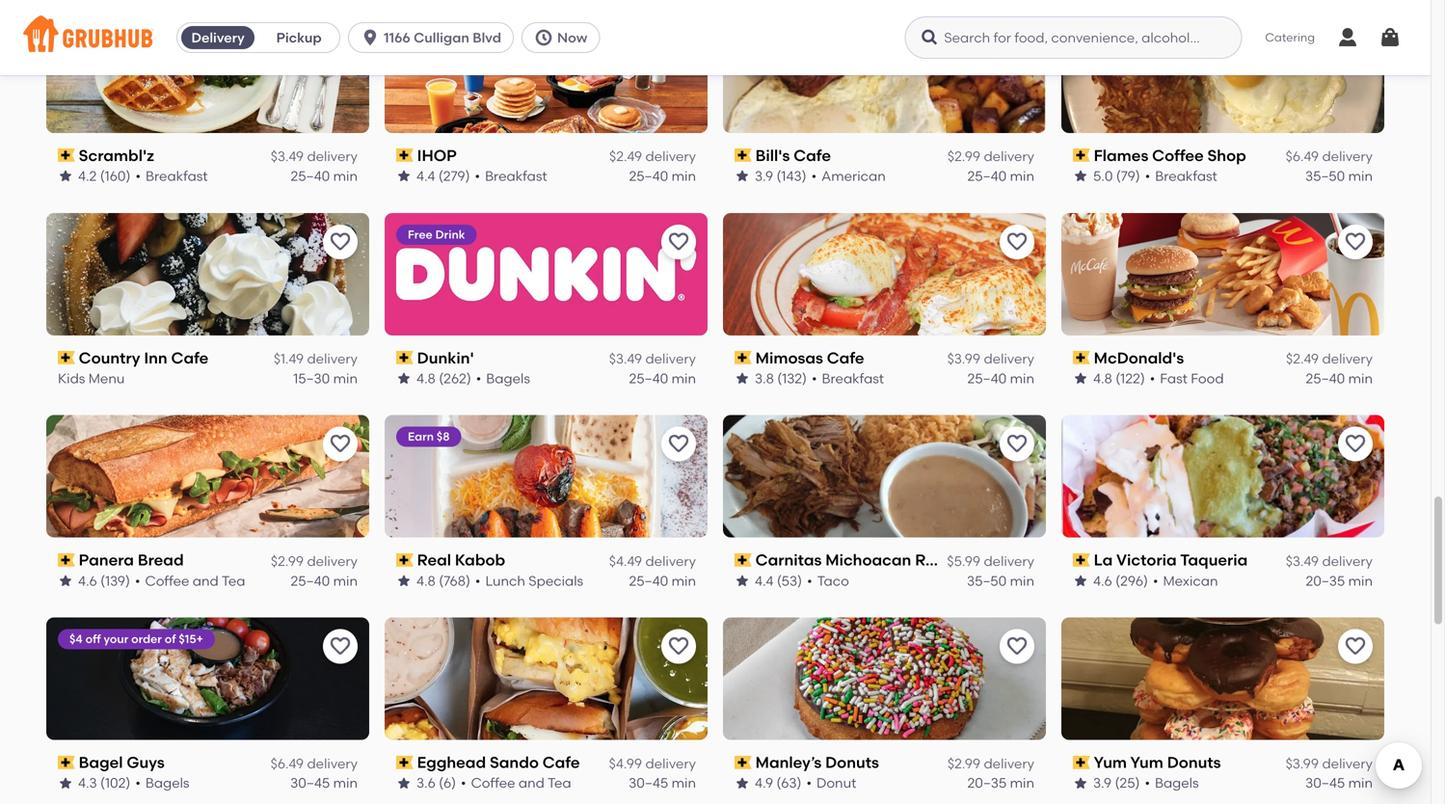 Task type: locate. For each thing, give the bounding box(es) containing it.
star icon image for dunkin'
[[396, 371, 412, 386]]

bagels down the yum yum donuts
[[1155, 775, 1199, 792]]

1 vertical spatial 20–35
[[968, 775, 1007, 792]]

subscription pass image left ihop
[[396, 149, 413, 162]]

breakfast right (279)
[[485, 168, 548, 184]]

bagels right (262)
[[486, 370, 530, 387]]

save this restaurant image
[[667, 230, 691, 253], [1006, 230, 1029, 253], [1345, 230, 1368, 253], [329, 433, 352, 456], [329, 635, 352, 658]]

star icon image left 3.6
[[396, 776, 412, 791]]

1 vertical spatial $3.49 delivery
[[609, 351, 696, 367]]

• down kabob
[[475, 573, 481, 589]]

5.0 (79)
[[1094, 168, 1141, 184]]

save this restaurant image for la victoria taqueria
[[1345, 433, 1368, 456]]

of right off
[[165, 632, 176, 646]]

3 30–45 from the left
[[1306, 775, 1346, 792]]

subscription pass image for egghead sando cafe
[[396, 756, 413, 770]]

menu
[[88, 370, 125, 387]]

your right fee
[[496, 25, 521, 39]]

subscription pass image left panera
[[58, 554, 75, 567]]

star icon image left the 4.4 (279)
[[396, 168, 412, 184]]

bagels for dunkin'
[[486, 370, 530, 387]]

20–35 min
[[1306, 573, 1373, 589], [968, 775, 1035, 792]]

tea for panera bread
[[222, 573, 245, 589]]

yum up 3.9 (25)
[[1094, 753, 1128, 772]]

star icon image left 4.4 (53)
[[735, 573, 750, 589]]

bill's cafe logo image
[[723, 10, 1047, 133]]

star icon image left 4.8 (768)
[[396, 573, 412, 589]]

0 vertical spatial 3.9
[[755, 168, 774, 184]]

subscription pass image left mcdonald's
[[1074, 351, 1091, 365]]

• right (143)
[[812, 168, 817, 184]]

1 horizontal spatial 35–50
[[1306, 168, 1346, 184]]

• right the (53)
[[807, 573, 813, 589]]

25–40 for mimosas cafe
[[968, 370, 1007, 387]]

subscription pass image left carnitas
[[735, 554, 752, 567]]

1 horizontal spatial of
[[557, 25, 568, 39]]

4.3 (102)
[[78, 775, 131, 792]]

$3.99 delivery
[[948, 351, 1035, 367], [1286, 756, 1373, 772]]

1 horizontal spatial 30–45
[[629, 775, 669, 792]]

bagels down 'guys'
[[146, 775, 190, 792]]

star icon image left 3.9 (25)
[[1074, 776, 1089, 791]]

cafe up (143)
[[794, 146, 831, 165]]

fast
[[1161, 370, 1188, 387]]

0 vertical spatial $3.99 delivery
[[948, 351, 1035, 367]]

victoria
[[1117, 551, 1177, 570]]

coffee left shop
[[1153, 146, 1204, 165]]

1 horizontal spatial yum
[[1131, 753, 1164, 772]]

1 vertical spatial $3.99 delivery
[[1286, 756, 1373, 772]]

coffee down bread
[[145, 573, 189, 589]]

save this restaurant button for bill's cafe
[[1000, 22, 1035, 57]]

delivery for real kabob
[[646, 553, 696, 570]]

star icon image left 3.8
[[735, 371, 750, 386]]

(63)
[[777, 775, 802, 792]]

0 vertical spatial $3.49
[[271, 148, 304, 165]]

manley's donuts
[[756, 753, 880, 772]]

1 vertical spatial 35–50 min
[[967, 573, 1035, 589]]

0 horizontal spatial tea
[[222, 573, 245, 589]]

• left fast
[[1150, 370, 1156, 387]]

manley's donuts logo image
[[723, 618, 1047, 740]]

1 horizontal spatial coffee
[[471, 775, 516, 792]]

subscription pass image left la
[[1074, 554, 1091, 567]]

save this restaurant button for flames coffee shop
[[1339, 22, 1373, 57]]

0 vertical spatial $2.99 delivery
[[948, 148, 1035, 165]]

0 horizontal spatial 20–35
[[968, 775, 1007, 792]]

(122)
[[1116, 370, 1146, 387]]

1 horizontal spatial $3.99 delivery
[[1286, 756, 1373, 772]]

1 horizontal spatial $6.49
[[1286, 148, 1320, 165]]

• for carnitas michoacan restaurant
[[807, 573, 813, 589]]

3 30–45 min from the left
[[1306, 775, 1373, 792]]

1 horizontal spatial $2.49
[[1287, 351, 1320, 367]]

1 horizontal spatial 20–35 min
[[1306, 573, 1373, 589]]

1 horizontal spatial 3.9
[[1094, 775, 1112, 792]]

25–40
[[291, 168, 330, 184], [629, 168, 669, 184], [968, 168, 1007, 184], [629, 370, 669, 387], [968, 370, 1007, 387], [1306, 370, 1346, 387], [291, 573, 330, 589], [629, 573, 669, 589]]

2 horizontal spatial bagels
[[1155, 775, 1199, 792]]

ihop logo image
[[385, 10, 708, 133]]

1 30–45 min from the left
[[290, 775, 358, 792]]

subscription pass image left flames
[[1074, 149, 1091, 162]]

pickup button
[[259, 22, 340, 53]]

1 horizontal spatial $3.49
[[609, 351, 642, 367]]

order right off
[[131, 632, 162, 646]]

$6.49 for flames coffee shop
[[1286, 148, 1320, 165]]

0 vertical spatial 20–35
[[1306, 573, 1346, 589]]

subscription pass image for bill's cafe
[[735, 149, 752, 162]]

35–50
[[1306, 168, 1346, 184], [967, 573, 1007, 589]]

0 horizontal spatial and
[[193, 573, 219, 589]]

1 horizontal spatial $3.99
[[1286, 756, 1320, 772]]

$2.99 for bill's cafe
[[948, 148, 981, 165]]

coffee
[[1153, 146, 1204, 165], [145, 573, 189, 589], [471, 775, 516, 792]]

• mexican
[[1154, 573, 1219, 589]]

25–40 for dunkin'
[[629, 370, 669, 387]]

$3.49 delivery for scrambl'z
[[271, 148, 358, 165]]

and
[[193, 573, 219, 589], [519, 775, 545, 792]]

delivery for carnitas michoacan restaurant
[[984, 553, 1035, 570]]

delivery inside button
[[191, 29, 245, 46]]

delivery button
[[178, 22, 259, 53]]

4.4 (279)
[[417, 168, 470, 184]]

donuts down yum yum donuts logo
[[1168, 753, 1222, 772]]

bagel guys
[[79, 753, 165, 772]]

$2.49
[[610, 148, 642, 165], [1287, 351, 1320, 367]]

subscription pass image left dunkin' at top left
[[396, 351, 413, 365]]

• for mcdonald's
[[1150, 370, 1156, 387]]

4.6 (139)
[[78, 573, 130, 589]]

star icon image for mcdonald's
[[1074, 371, 1089, 386]]

$3.99 delivery for mimosas cafe
[[948, 351, 1035, 367]]

star icon image for manley's donuts
[[735, 776, 750, 791]]

4.6 (296)
[[1094, 573, 1149, 589]]

• breakfast down the mimosas cafe
[[812, 370, 885, 387]]

breakfast right (160)
[[146, 168, 208, 184]]

0 horizontal spatial 4.6
[[78, 573, 97, 589]]

coffee down egghead sando cafe
[[471, 775, 516, 792]]

25–40 for real kabob
[[629, 573, 669, 589]]

2 horizontal spatial $3.49
[[1286, 553, 1320, 570]]

• coffee and tea down sando
[[461, 775, 572, 792]]

real kabob logo image
[[385, 415, 708, 538]]

min for mimosas cafe
[[1010, 370, 1035, 387]]

• coffee and tea down bread
[[135, 573, 245, 589]]

star icon image left "4.8 (262)"
[[396, 371, 412, 386]]

1 horizontal spatial $2.49 delivery
[[1287, 351, 1373, 367]]

1 vertical spatial tea
[[548, 775, 572, 792]]

1 vertical spatial $2.49 delivery
[[1287, 351, 1373, 367]]

subscription pass image
[[58, 149, 75, 162], [735, 149, 752, 162], [58, 351, 75, 365], [396, 351, 413, 365], [735, 554, 752, 567], [1074, 554, 1091, 567]]

$3.49
[[271, 148, 304, 165], [609, 351, 642, 367], [1286, 553, 1320, 570]]

scrambl'z logo image
[[46, 10, 369, 133]]

4.8 left (122)
[[1094, 370, 1113, 387]]

delivery left pickup
[[191, 29, 245, 46]]

delivery
[[307, 148, 358, 165], [646, 148, 696, 165], [984, 148, 1035, 165], [1323, 148, 1373, 165], [307, 351, 358, 367], [646, 351, 696, 367], [984, 351, 1035, 367], [1323, 351, 1373, 367], [307, 553, 358, 570], [646, 553, 696, 570], [984, 553, 1035, 570], [1323, 553, 1373, 570], [307, 756, 358, 772], [646, 756, 696, 772], [984, 756, 1035, 772], [1323, 756, 1373, 772]]

delivery for scrambl'z
[[307, 148, 358, 165]]

• right (160)
[[135, 168, 141, 184]]

$3.99 for mimosas cafe
[[948, 351, 981, 367]]

save this restaurant image for manley's donuts
[[1006, 635, 1029, 658]]

25–40 min for scrambl'z
[[291, 168, 358, 184]]

2 30–45 min from the left
[[629, 775, 696, 792]]

$3.99
[[948, 351, 981, 367], [1286, 756, 1320, 772]]

4.9
[[755, 775, 774, 792]]

2 horizontal spatial • bagels
[[1145, 775, 1199, 792]]

save this restaurant button for scrambl'z
[[323, 22, 358, 57]]

1 vertical spatial $3.99
[[1286, 756, 1320, 772]]

cafe
[[794, 146, 831, 165], [171, 348, 209, 367], [827, 348, 865, 367], [543, 753, 580, 772]]

subscription pass image left bagel
[[58, 756, 75, 770]]

4.4
[[417, 168, 435, 184], [755, 573, 774, 589]]

star icon image for scrambl'z
[[58, 168, 73, 184]]

0 vertical spatial $6.49 delivery
[[1286, 148, 1373, 165]]

min for carnitas michoacan restaurant
[[1010, 573, 1035, 589]]

save this restaurant image
[[329, 28, 352, 51], [1006, 28, 1029, 51], [1345, 28, 1368, 51], [329, 230, 352, 253], [667, 433, 691, 456], [1006, 433, 1029, 456], [1345, 433, 1368, 456], [667, 635, 691, 658], [1006, 635, 1029, 658], [1345, 635, 1368, 658]]

star icon image
[[58, 168, 73, 184], [396, 168, 412, 184], [735, 168, 750, 184], [1074, 168, 1089, 184], [396, 371, 412, 386], [735, 371, 750, 386], [1074, 371, 1089, 386], [58, 573, 73, 589], [396, 573, 412, 589], [735, 573, 750, 589], [1074, 573, 1089, 589], [58, 776, 73, 791], [396, 776, 412, 791], [735, 776, 750, 791], [1074, 776, 1089, 791]]

2 vertical spatial $3.49
[[1286, 553, 1320, 570]]

1 horizontal spatial • coffee and tea
[[461, 775, 572, 792]]

1 horizontal spatial 4.6
[[1094, 573, 1113, 589]]

4.8
[[417, 370, 436, 387], [1094, 370, 1113, 387], [417, 573, 436, 589]]

0 horizontal spatial donuts
[[826, 753, 880, 772]]

1 vertical spatial $2.99 delivery
[[271, 553, 358, 570]]

1 vertical spatial 35–50
[[967, 573, 1007, 589]]

25–40 for bill's cafe
[[968, 168, 1007, 184]]

0 vertical spatial $15+
[[571, 25, 595, 39]]

$15+ down bread
[[179, 632, 203, 646]]

(25)
[[1115, 775, 1140, 792]]

• breakfast down flames coffee shop on the right top of the page
[[1146, 168, 1218, 184]]

2 vertical spatial coffee
[[471, 775, 516, 792]]

• right (25)
[[1145, 775, 1151, 792]]

off
[[85, 632, 101, 646]]

25–40 min for panera bread
[[291, 573, 358, 589]]

1 vertical spatial 3.9
[[1094, 775, 1112, 792]]

4.4 for carnitas michoacan restaurant
[[755, 573, 774, 589]]

save this restaurant image for bill's cafe
[[1006, 28, 1029, 51]]

yum up (25)
[[1131, 753, 1164, 772]]

and down sando
[[519, 775, 545, 792]]

0 vertical spatial and
[[193, 573, 219, 589]]

subscription pass image left "bill's"
[[735, 149, 752, 162]]

min for flames coffee shop
[[1349, 168, 1373, 184]]

$1.49
[[274, 351, 304, 367]]

min for bill's cafe
[[1010, 168, 1035, 184]]

1 vertical spatial 4.4
[[755, 573, 774, 589]]

1 30–45 from the left
[[290, 775, 330, 792]]

2 vertical spatial $2.99 delivery
[[948, 756, 1035, 772]]

breakfast down flames coffee shop on the right top of the page
[[1156, 168, 1218, 184]]

20–35
[[1306, 573, 1346, 589], [968, 775, 1007, 792]]

4.4 down ihop
[[417, 168, 435, 184]]

(768)
[[439, 573, 471, 589]]

0 vertical spatial of
[[557, 25, 568, 39]]

0 vertical spatial coffee
[[1153, 146, 1204, 165]]

0 horizontal spatial • bagels
[[135, 775, 190, 792]]

min for yum yum donuts
[[1349, 775, 1373, 792]]

• down victoria
[[1154, 573, 1159, 589]]

4.6 down la
[[1094, 573, 1113, 589]]

• down 'guys'
[[135, 775, 141, 792]]

1 horizontal spatial bagels
[[486, 370, 530, 387]]

• breakfast right (279)
[[475, 168, 548, 184]]

breakfast for scrambl'z
[[146, 168, 208, 184]]

star icon image left 4.3
[[58, 776, 73, 791]]

0 horizontal spatial 3.9
[[755, 168, 774, 184]]

and for bread
[[193, 573, 219, 589]]

3.9
[[755, 168, 774, 184], [1094, 775, 1112, 792]]

2 horizontal spatial 30–45
[[1306, 775, 1346, 792]]

1 vertical spatial 20–35 min
[[968, 775, 1035, 792]]

• for real kabob
[[475, 573, 481, 589]]

25–40 min
[[291, 168, 358, 184], [629, 168, 696, 184], [968, 168, 1035, 184], [629, 370, 696, 387], [968, 370, 1035, 387], [1306, 370, 1373, 387], [291, 573, 358, 589], [629, 573, 696, 589]]

• for bagel guys
[[135, 775, 141, 792]]

20–35 for la victoria taqueria
[[1306, 573, 1346, 589]]

• right "(79)"
[[1146, 168, 1151, 184]]

1 4.6 from the left
[[78, 573, 97, 589]]

(79)
[[1117, 168, 1141, 184]]

2 4.6 from the left
[[1094, 573, 1113, 589]]

2 vertical spatial $3.49 delivery
[[1286, 553, 1373, 570]]

1 horizontal spatial 4.4
[[755, 573, 774, 589]]

0 vertical spatial tea
[[222, 573, 245, 589]]

• right (63)
[[807, 775, 812, 792]]

min for panera bread
[[333, 573, 358, 589]]

2 30–45 from the left
[[629, 775, 669, 792]]

(143)
[[777, 168, 807, 184]]

30–45
[[290, 775, 330, 792], [629, 775, 669, 792], [1306, 775, 1346, 792]]

0 vertical spatial $2.49 delivery
[[610, 148, 696, 165]]

your
[[496, 25, 521, 39], [104, 632, 128, 646]]

save this restaurant button for yum yum donuts
[[1339, 629, 1373, 664]]

save this restaurant image for mimosas cafe
[[1006, 230, 1029, 253]]

$2.99 delivery for bill's cafe
[[948, 148, 1035, 165]]

real
[[417, 551, 451, 570]]

tea
[[222, 573, 245, 589], [548, 775, 572, 792]]

(262)
[[439, 370, 471, 387]]

0 horizontal spatial $2.49 delivery
[[610, 148, 696, 165]]

kabob
[[455, 551, 506, 570]]

1 horizontal spatial donuts
[[1168, 753, 1222, 772]]

subscription pass image for mimosas cafe
[[735, 351, 752, 365]]

subscription pass image for mcdonald's
[[1074, 351, 1091, 365]]

star icon image left 4.6 (296)
[[1074, 573, 1089, 589]]

$2.49 for ihop
[[610, 148, 642, 165]]

0 horizontal spatial $3.99
[[948, 351, 981, 367]]

0 horizontal spatial coffee
[[145, 573, 189, 589]]

subscription pass image up kids
[[58, 351, 75, 365]]

30–45 min for egghead sando cafe
[[629, 775, 696, 792]]

• bagels down the yum yum donuts
[[1145, 775, 1199, 792]]

4.6
[[78, 573, 97, 589], [1094, 573, 1113, 589]]

delivery for flames coffee shop
[[1323, 148, 1373, 165]]

la
[[1094, 551, 1113, 570]]

1 horizontal spatial 35–50 min
[[1306, 168, 1373, 184]]

3.9 left (25)
[[1094, 775, 1112, 792]]

subscription pass image left "real"
[[396, 554, 413, 567]]

1 yum from the left
[[1094, 753, 1128, 772]]

0 vertical spatial $2.99
[[948, 148, 981, 165]]

la victoria taqueria logo image
[[1062, 415, 1385, 538]]

• down "panera bread"
[[135, 573, 140, 589]]

0 horizontal spatial 30–45
[[290, 775, 330, 792]]

catering button
[[1252, 16, 1329, 60]]

•
[[135, 168, 141, 184], [475, 168, 480, 184], [812, 168, 817, 184], [1146, 168, 1151, 184], [476, 370, 482, 387], [812, 370, 817, 387], [1150, 370, 1156, 387], [135, 573, 140, 589], [475, 573, 481, 589], [807, 573, 813, 589], [1154, 573, 1159, 589], [135, 775, 141, 792], [461, 775, 466, 792], [807, 775, 812, 792], [1145, 775, 1151, 792]]

subscription pass image for dunkin'
[[396, 351, 413, 365]]

$6.49
[[1286, 148, 1320, 165], [271, 756, 304, 772]]

delivery for egghead sando cafe
[[646, 756, 696, 772]]

min for mcdonald's
[[1349, 370, 1373, 387]]

0 horizontal spatial 35–50 min
[[967, 573, 1035, 589]]

• coffee and tea for sando
[[461, 775, 572, 792]]

1 vertical spatial $3.49
[[609, 351, 642, 367]]

0 horizontal spatial 30–45 min
[[290, 775, 358, 792]]

your right off
[[104, 632, 128, 646]]

4.8 (122)
[[1094, 370, 1146, 387]]

1 horizontal spatial order
[[523, 25, 554, 39]]

• breakfast
[[135, 168, 208, 184], [475, 168, 548, 184], [1146, 168, 1218, 184], [812, 370, 885, 387]]

star icon image left 4.6 (139)
[[58, 573, 73, 589]]

0 horizontal spatial of
[[165, 632, 176, 646]]

$6.49 delivery for bagel guys
[[271, 756, 358, 772]]

1 horizontal spatial and
[[519, 775, 545, 792]]

0 vertical spatial order
[[523, 25, 554, 39]]

25–40 min for real kabob
[[629, 573, 696, 589]]

• breakfast right (160)
[[135, 168, 208, 184]]

star icon image left 4.9
[[735, 776, 750, 791]]

breakfast down the mimosas cafe
[[822, 370, 885, 387]]

subscription pass image left egghead
[[396, 756, 413, 770]]

egghead sando cafe logo image
[[385, 618, 708, 740]]

3.6 (6)
[[417, 775, 456, 792]]

1 vertical spatial $6.49 delivery
[[271, 756, 358, 772]]

4.3
[[78, 775, 97, 792]]

0 vertical spatial 20–35 min
[[1306, 573, 1373, 589]]

1 horizontal spatial 20–35
[[1306, 573, 1346, 589]]

save this restaurant image for mcdonald's
[[1345, 230, 1368, 253]]

4.4 left the (53)
[[755, 573, 774, 589]]

0 vertical spatial $3.49 delivery
[[271, 148, 358, 165]]

0 horizontal spatial 4.4
[[417, 168, 435, 184]]

1 horizontal spatial delivery
[[424, 25, 470, 39]]

1 vertical spatial and
[[519, 775, 545, 792]]

Search for food, convenience, alcohol... search field
[[905, 16, 1243, 59]]

25–40 min for mcdonald's
[[1306, 370, 1373, 387]]

1 vertical spatial coffee
[[145, 573, 189, 589]]

inn
[[144, 348, 168, 367]]

4.8 down "real"
[[417, 573, 436, 589]]

0 vertical spatial $3.99
[[948, 351, 981, 367]]

$15+ right "blvd"
[[571, 25, 595, 39]]

subscription pass image for real kabob
[[396, 554, 413, 567]]

0 vertical spatial your
[[496, 25, 521, 39]]

1 horizontal spatial $3.49 delivery
[[609, 351, 696, 367]]

delivery right $0
[[424, 25, 470, 39]]

0 horizontal spatial your
[[104, 632, 128, 646]]

delivery
[[424, 25, 470, 39], [191, 29, 245, 46]]

star icon image left 4.8 (122)
[[1074, 371, 1089, 386]]

0 horizontal spatial $6.49 delivery
[[271, 756, 358, 772]]

star icon image left 4.2
[[58, 168, 73, 184]]

scrambl'z
[[79, 146, 154, 165]]

mimosas cafe logo image
[[723, 213, 1047, 335]]

(132)
[[778, 370, 807, 387]]

save this restaurant button for manley's donuts
[[1000, 629, 1035, 664]]

$2.49 delivery for ihop
[[610, 148, 696, 165]]

star icon image left the 5.0
[[1074, 168, 1089, 184]]

subscription pass image for manley's donuts
[[735, 756, 752, 770]]

yum
[[1094, 753, 1128, 772], [1131, 753, 1164, 772]]

4.6 left (139)
[[78, 573, 97, 589]]

subscription pass image left scrambl'z
[[58, 149, 75, 162]]

delivery for bill's cafe
[[984, 148, 1035, 165]]

specials
[[529, 573, 584, 589]]

0 vertical spatial 35–50
[[1306, 168, 1346, 184]]

1 vertical spatial $2.49
[[1287, 351, 1320, 367]]

0 vertical spatial $2.49
[[610, 148, 642, 165]]

min for country inn cafe
[[333, 370, 358, 387]]

cafe right inn
[[171, 348, 209, 367]]

subscription pass image left the yum yum donuts
[[1074, 756, 1091, 770]]

• down the mimosas cafe
[[812, 370, 817, 387]]

subscription pass image left manley's
[[735, 756, 752, 770]]

4.8 down dunkin' at top left
[[417, 370, 436, 387]]

0 horizontal spatial $3.49 delivery
[[271, 148, 358, 165]]

• right (262)
[[476, 370, 482, 387]]

30–45 min for yum yum donuts
[[1306, 775, 1373, 792]]

michoacan
[[826, 551, 912, 570]]

donuts up the donut on the right bottom of page
[[826, 753, 880, 772]]

2 yum from the left
[[1131, 753, 1164, 772]]

0 vertical spatial • coffee and tea
[[135, 573, 245, 589]]

1 horizontal spatial $6.49 delivery
[[1286, 148, 1373, 165]]

• bagels right (262)
[[476, 370, 530, 387]]

$2.99 delivery
[[948, 148, 1035, 165], [271, 553, 358, 570], [948, 756, 1035, 772]]

0 horizontal spatial $2.49
[[610, 148, 642, 165]]

subscription pass image left mimosas
[[735, 351, 752, 365]]

1 horizontal spatial • bagels
[[476, 370, 530, 387]]

star icon image for bill's cafe
[[735, 168, 750, 184]]

of right "blvd"
[[557, 25, 568, 39]]

pickup
[[276, 29, 322, 46]]

0 horizontal spatial yum
[[1094, 753, 1128, 772]]

35–50 min
[[1306, 168, 1373, 184], [967, 573, 1035, 589]]

subscription pass image for flames coffee shop
[[1074, 149, 1091, 162]]

$3.49 delivery for la victoria taqueria
[[1286, 553, 1373, 570]]

• fast food
[[1150, 370, 1225, 387]]

subscription pass image
[[396, 149, 413, 162], [1074, 149, 1091, 162], [735, 351, 752, 365], [1074, 351, 1091, 365], [58, 554, 75, 567], [396, 554, 413, 567], [58, 756, 75, 770], [396, 756, 413, 770], [735, 756, 752, 770], [1074, 756, 1091, 770]]

bagels for bagel guys
[[146, 775, 190, 792]]

coffee for panera bread
[[145, 573, 189, 589]]

0 horizontal spatial order
[[131, 632, 162, 646]]

• right (279)
[[475, 168, 480, 184]]

and right (139)
[[193, 573, 219, 589]]

of
[[557, 25, 568, 39], [165, 632, 176, 646]]

• bagels down 'guys'
[[135, 775, 190, 792]]

svg image
[[1379, 26, 1402, 49], [361, 28, 380, 47], [534, 28, 554, 47], [920, 28, 940, 47]]

• right (6)
[[461, 775, 466, 792]]

order left now
[[523, 25, 554, 39]]

0 vertical spatial 4.4
[[417, 168, 435, 184]]

• coffee and tea
[[135, 573, 245, 589], [461, 775, 572, 792]]

save this restaurant button for country inn cafe
[[323, 225, 358, 259]]

1 vertical spatial $2.99
[[271, 553, 304, 570]]

star icon image left "3.9 (143)"
[[735, 168, 750, 184]]

2 horizontal spatial $3.49 delivery
[[1286, 553, 1373, 570]]

$4 off your order of $15+
[[69, 632, 203, 646]]

2 horizontal spatial 30–45 min
[[1306, 775, 1373, 792]]

3.9 down "bill's"
[[755, 168, 774, 184]]



Task type: vqa. For each thing, say whether or not it's contained in the screenshot.


Task type: describe. For each thing, give the bounding box(es) containing it.
ihop
[[417, 146, 457, 165]]

yum yum donuts
[[1094, 753, 1222, 772]]

star icon image for panera bread
[[58, 573, 73, 589]]

subscription pass image for bagel guys
[[58, 756, 75, 770]]

fee
[[473, 25, 493, 39]]

4.2 (160)
[[78, 168, 131, 184]]

$2.49 for mcdonald's
[[1287, 351, 1320, 367]]

35–50 for carnitas michoacan restaurant
[[967, 573, 1007, 589]]

$4.49 delivery
[[609, 553, 696, 570]]

25–40 for ihop
[[629, 168, 669, 184]]

earn $8
[[408, 430, 450, 444]]

3.8 (132)
[[755, 370, 807, 387]]

panera bread logo image
[[46, 415, 369, 538]]

1 vertical spatial order
[[131, 632, 162, 646]]

american
[[822, 168, 886, 184]]

4.2
[[78, 168, 97, 184]]

mexican
[[1164, 573, 1219, 589]]

• bagels for yum yum donuts
[[1145, 775, 1199, 792]]

save this restaurant button for carnitas michoacan restaurant
[[1000, 427, 1035, 462]]

yum yum donuts logo image
[[1062, 618, 1385, 740]]

$4.99
[[609, 756, 642, 772]]

save this restaurant button for mcdonald's
[[1339, 225, 1373, 259]]

delivery for ihop
[[646, 148, 696, 165]]

svg image
[[1337, 26, 1360, 49]]

free
[[408, 227, 433, 241]]

$3.49 for la victoria taqueria
[[1286, 553, 1320, 570]]

$5.99
[[948, 553, 981, 570]]

earn
[[408, 430, 434, 444]]

(102)
[[100, 775, 131, 792]]

1166 culligan blvd button
[[348, 22, 522, 53]]

dunkin'
[[417, 348, 474, 367]]

• for scrambl'z
[[135, 168, 141, 184]]

country inn cafe
[[79, 348, 209, 367]]

mimosas
[[756, 348, 824, 367]]

30–45 for yum yum donuts
[[1306, 775, 1346, 792]]

guys
[[127, 753, 165, 772]]

4.8 (768)
[[417, 573, 471, 589]]

delivery for mcdonald's
[[1323, 351, 1373, 367]]

min for bagel guys
[[333, 775, 358, 792]]

catering
[[1266, 30, 1316, 44]]

delivery for country inn cafe
[[307, 351, 358, 367]]

and for sando
[[519, 775, 545, 792]]

kids menu
[[58, 370, 125, 387]]

coffee for egghead sando cafe
[[471, 775, 516, 792]]

min for egghead sando cafe
[[672, 775, 696, 792]]

3.6
[[417, 775, 436, 792]]

25–40 min for ihop
[[629, 168, 696, 184]]

bagel
[[79, 753, 123, 772]]

4.8 for real kabob
[[417, 573, 436, 589]]

save this restaurant button for la victoria taqueria
[[1339, 427, 1373, 462]]

3.9 (25)
[[1094, 775, 1140, 792]]

star icon image for flames coffee shop
[[1074, 168, 1089, 184]]

subscription pass image for panera bread
[[58, 554, 75, 567]]

min for ihop
[[672, 168, 696, 184]]

25–40 for mcdonald's
[[1306, 370, 1346, 387]]

(53)
[[777, 573, 803, 589]]

• taco
[[807, 573, 850, 589]]

35–50 for flames coffee shop
[[1306, 168, 1346, 184]]

$4.99 delivery
[[609, 756, 696, 772]]

$6.49 delivery for flames coffee shop
[[1286, 148, 1373, 165]]

min for la victoria taqueria
[[1349, 573, 1373, 589]]

taco
[[818, 573, 850, 589]]

subscription pass image for country inn cafe
[[58, 351, 75, 365]]

culligan
[[414, 29, 470, 46]]

4.4 (53)
[[755, 573, 803, 589]]

1166 culligan blvd
[[384, 29, 502, 46]]

(160)
[[100, 168, 131, 184]]

now button
[[522, 22, 608, 53]]

sando
[[490, 753, 539, 772]]

1 horizontal spatial $15+
[[571, 25, 595, 39]]

2 donuts from the left
[[1168, 753, 1222, 772]]

bagel guys logo image
[[46, 618, 369, 740]]

country
[[79, 348, 140, 367]]

save this restaurant image for egghead sando cafe
[[667, 635, 691, 658]]

1166
[[384, 29, 411, 46]]

25–40 for panera bread
[[291, 573, 330, 589]]

restaurant
[[916, 551, 1000, 570]]

tea for egghead sando cafe
[[548, 775, 572, 792]]

save this restaurant button for mimosas cafe
[[1000, 225, 1035, 259]]

cafe right sando
[[543, 753, 580, 772]]

$0
[[408, 25, 421, 39]]

4.8 for dunkin'
[[417, 370, 436, 387]]

svg image inside now button
[[534, 28, 554, 47]]

1 horizontal spatial your
[[496, 25, 521, 39]]

$3.99 delivery for yum yum donuts
[[1286, 756, 1373, 772]]

subscription pass image for yum yum donuts
[[1074, 756, 1091, 770]]

25–40 min for mimosas cafe
[[968, 370, 1035, 387]]

flames
[[1094, 146, 1149, 165]]

4.6 for la victoria taqueria
[[1094, 573, 1113, 589]]

• for dunkin'
[[476, 370, 482, 387]]

svg image inside the 1166 culligan blvd button
[[361, 28, 380, 47]]

(296)
[[1116, 573, 1149, 589]]

dunkin' logo image
[[385, 213, 708, 335]]

• for ihop
[[475, 168, 480, 184]]

4.8 (262)
[[417, 370, 471, 387]]

• breakfast for flames coffee shop
[[1146, 168, 1218, 184]]

main navigation navigation
[[0, 0, 1431, 75]]

star icon image for real kabob
[[396, 573, 412, 589]]

• lunch specials
[[475, 573, 584, 589]]

mimosas cafe
[[756, 348, 865, 367]]

delivery for la victoria taqueria
[[1323, 553, 1373, 570]]

$1.49 delivery
[[274, 351, 358, 367]]

0 horizontal spatial $15+
[[179, 632, 203, 646]]

$4.49
[[609, 553, 642, 570]]

4.8 for mcdonald's
[[1094, 370, 1113, 387]]

25–40 min for dunkin'
[[629, 370, 696, 387]]

4.4 for ihop
[[417, 168, 435, 184]]

20–35 min for la victoria taqueria
[[1306, 573, 1373, 589]]

save this restaurant image for yum yum donuts
[[1345, 635, 1368, 658]]

15–30 min
[[293, 370, 358, 387]]

(139)
[[100, 573, 130, 589]]

mcdonald's logo image
[[1062, 213, 1385, 335]]

$3.49 for scrambl'z
[[271, 148, 304, 165]]

bill's cafe
[[756, 146, 831, 165]]

30–45 for egghead sando cafe
[[629, 775, 669, 792]]

flames coffee shop logo image
[[1062, 10, 1385, 133]]

5.0
[[1094, 168, 1113, 184]]

• for mimosas cafe
[[812, 370, 817, 387]]

$2.99 for manley's donuts
[[948, 756, 981, 772]]

taqueria
[[1181, 551, 1248, 570]]

star icon image for egghead sando cafe
[[396, 776, 412, 791]]

star icon image for ihop
[[396, 168, 412, 184]]

$6.49 for bagel guys
[[271, 756, 304, 772]]

$2.99 for panera bread
[[271, 553, 304, 570]]

donut
[[817, 775, 857, 792]]

20–35 for manley's donuts
[[968, 775, 1007, 792]]

egghead sando cafe
[[417, 753, 580, 772]]

carnitas michoacan restaurant logo image
[[723, 415, 1047, 538]]

manley's
[[756, 753, 822, 772]]

cafe right mimosas
[[827, 348, 865, 367]]

la victoria taqueria
[[1094, 551, 1248, 570]]

• american
[[812, 168, 886, 184]]

3.9 for yum yum donuts
[[1094, 775, 1112, 792]]

country inn cafe logo image
[[46, 213, 369, 335]]

now
[[557, 29, 588, 46]]

free drink
[[408, 227, 465, 241]]

• breakfast for ihop
[[475, 168, 548, 184]]

1 donuts from the left
[[826, 753, 880, 772]]

subscription pass image for la victoria taqueria
[[1074, 554, 1091, 567]]

$2.49 delivery for mcdonald's
[[1287, 351, 1373, 367]]

save this restaurant image for carnitas michoacan restaurant
[[1006, 433, 1029, 456]]

carnitas
[[756, 551, 822, 570]]

egghead
[[417, 753, 486, 772]]

$0 delivery fee your order of $15+
[[408, 25, 595, 39]]

blvd
[[473, 29, 502, 46]]

3.9 for bill's cafe
[[755, 168, 774, 184]]

• bagels for bagel guys
[[135, 775, 190, 792]]

$3.49 delivery for dunkin'
[[609, 351, 696, 367]]

lunch
[[486, 573, 526, 589]]

min for real kabob
[[672, 573, 696, 589]]

35–50 min for flames coffee shop
[[1306, 168, 1373, 184]]

drink
[[436, 227, 465, 241]]

min for dunkin'
[[672, 370, 696, 387]]

4.9 (63)
[[755, 775, 802, 792]]

• for egghead sando cafe
[[461, 775, 466, 792]]

1 vertical spatial of
[[165, 632, 176, 646]]

15–30
[[293, 370, 330, 387]]

mcdonald's
[[1094, 348, 1185, 367]]

delivery for dunkin'
[[646, 351, 696, 367]]

3.8
[[755, 370, 774, 387]]

$3.99 for yum yum donuts
[[1286, 756, 1320, 772]]

(6)
[[439, 775, 456, 792]]

panera
[[79, 551, 134, 570]]

delivery for yum yum donuts
[[1323, 756, 1373, 772]]

food
[[1191, 370, 1225, 387]]

star icon image for bagel guys
[[58, 776, 73, 791]]

subscription pass image for scrambl'z
[[58, 149, 75, 162]]

1 vertical spatial your
[[104, 632, 128, 646]]



